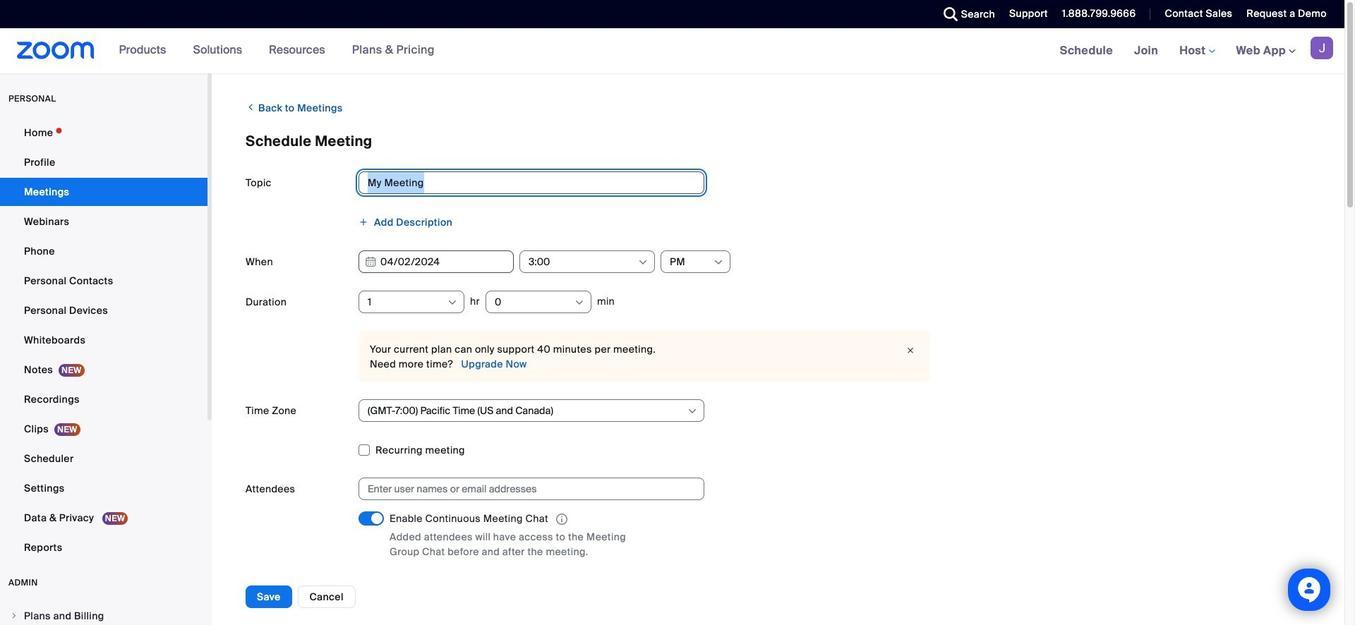Task type: vqa. For each thing, say whether or not it's contained in the screenshot.
Recording element
no



Task type: locate. For each thing, give the bounding box(es) containing it.
right image
[[10, 612, 18, 620]]

close image
[[902, 344, 919, 358]]

add image
[[359, 217, 368, 227]]

profile picture image
[[1311, 37, 1333, 59]]

2 show options image from the left
[[713, 257, 724, 268]]

left image
[[246, 100, 256, 114]]

1 horizontal spatial show options image
[[574, 297, 585, 308]]

option group
[[359, 578, 1311, 600]]

personal menu menu
[[0, 119, 208, 563]]

1 horizontal spatial show options image
[[713, 257, 724, 268]]

zoom logo image
[[17, 42, 94, 59]]

menu item
[[0, 603, 208, 625]]

select time zone text field
[[368, 400, 686, 421]]

select start time text field
[[529, 251, 637, 272]]

learn more about enable continuous meeting chat image
[[552, 513, 572, 526]]

banner
[[0, 28, 1345, 74]]

0 horizontal spatial show options image
[[637, 257, 649, 268]]

show options image
[[447, 297, 458, 308], [574, 297, 585, 308], [687, 406, 698, 417]]

show options image
[[637, 257, 649, 268], [713, 257, 724, 268]]

2 horizontal spatial show options image
[[687, 406, 698, 417]]

application
[[390, 512, 658, 527]]



Task type: describe. For each thing, give the bounding box(es) containing it.
choose date text field
[[359, 251, 514, 273]]

Persistent Chat, enter email address,Enter user names or email addresses text field
[[368, 479, 683, 500]]

1 show options image from the left
[[637, 257, 649, 268]]

0 horizontal spatial show options image
[[447, 297, 458, 308]]

product information navigation
[[108, 28, 445, 73]]

meetings navigation
[[1049, 28, 1345, 74]]

My Meeting text field
[[359, 172, 704, 194]]



